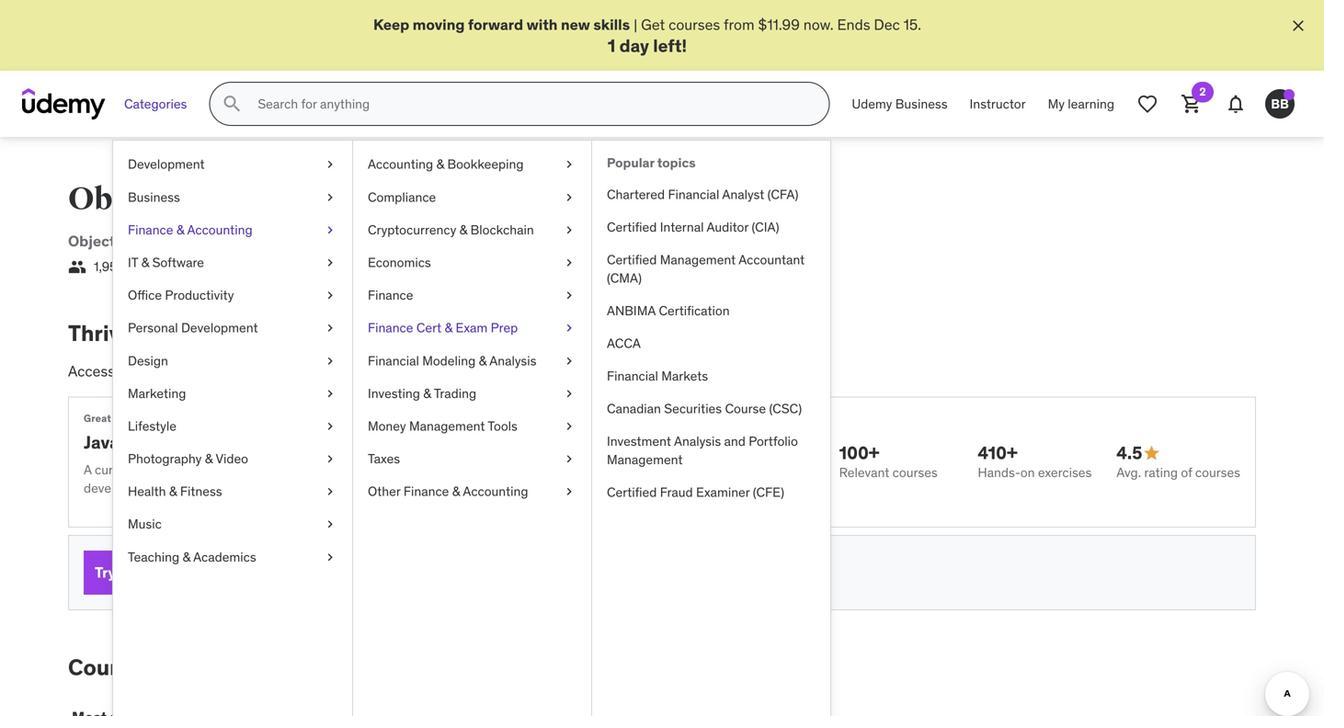 Task type: describe. For each thing, give the bounding box(es) containing it.
access
[[68, 362, 115, 381]]

0 vertical spatial development link
[[113, 148, 352, 181]]

certified management accountant (cma)
[[607, 252, 805, 286]]

xsmall image for accounting & bookkeeping
[[562, 156, 577, 174]]

video
[[216, 451, 248, 467]]

examiner
[[696, 484, 750, 501]]

practice
[[346, 462, 393, 478]]

instructor link
[[959, 82, 1037, 126]]

of inside great for java developers a curated collection of courses and hands-on practice exercises to help you advance as a java developer.
[[201, 462, 212, 478]]

finance & accounting
[[128, 222, 252, 238]]

finance cert & exam prep element
[[591, 141, 830, 716]]

day
[[619, 34, 649, 56]]

a inside great for java developers a curated collection of courses and hands-on practice exercises to help you advance as a java developer.
[[586, 462, 593, 478]]

taxes
[[368, 451, 400, 467]]

canadian securities course (csc) link
[[592, 393, 830, 426]]

(cfa)
[[767, 186, 798, 203]]

1 horizontal spatial a
[[552, 362, 560, 381]]

trial.
[[493, 564, 519, 581]]

top-
[[213, 362, 241, 381]]

business inside udemy business link
[[895, 96, 948, 112]]

java
[[596, 462, 619, 478]]

personal development link
[[113, 312, 352, 345]]

xsmall image for design
[[323, 352, 337, 370]]

1 horizontal spatial software
[[483, 232, 547, 251]]

xsmall image for teaching & academics
[[323, 548, 337, 566]]

to inside great for java developers a curated collection of courses and hands-on practice exercises to help you advance as a java developer.
[[452, 462, 464, 478]]

Search for anything text field
[[254, 88, 807, 120]]

blockchain
[[470, 222, 534, 238]]

accounting inside accounting & bookkeeping link
[[368, 156, 433, 173]]

xsmall image for money management tools
[[562, 417, 577, 435]]

dec
[[874, 15, 900, 34]]

finance link
[[353, 279, 591, 312]]

categories button
[[113, 82, 198, 126]]

from
[[724, 15, 755, 34]]

at
[[345, 564, 356, 581]]

analysis inside 'investment analysis and portfolio management'
[[674, 433, 721, 450]]

exercises inside great for java developers a curated collection of courses and hands-on practice exercises to help you advance as a java developer.
[[396, 462, 450, 478]]

you inside great for java developers a curated collection of courses and hands-on practice exercises to help you advance as a java developer.
[[495, 462, 516, 478]]

xsmall image for taxes
[[562, 450, 577, 468]]

courses inside great for java developers a curated collection of courses and hands-on practice exercises to help you advance as a java developer.
[[215, 462, 260, 478]]

0 vertical spatial development
[[128, 156, 205, 173]]

financial for financial modeling & analysis
[[368, 352, 419, 369]]

xsmall image for financial modeling & analysis
[[562, 352, 577, 370]]

chartered financial analyst (cfa)
[[607, 186, 798, 203]]

trading
[[434, 385, 476, 402]]

hands-
[[288, 462, 328, 478]]

financial markets link
[[592, 360, 830, 393]]

it & software
[[128, 254, 204, 271]]

investing & trading link
[[353, 377, 591, 410]]

lifestyle link
[[113, 410, 352, 443]]

0 horizontal spatial a
[[118, 362, 126, 381]]

anbima
[[607, 302, 656, 319]]

(cma)
[[607, 270, 642, 286]]

1 vertical spatial software
[[152, 254, 204, 271]]

starting
[[295, 564, 341, 581]]

demand
[[428, 362, 482, 381]]

after
[[464, 564, 491, 581]]

xsmall image for photography & video
[[323, 450, 337, 468]]

my learning link
[[1037, 82, 1126, 126]]

economics
[[368, 254, 431, 271]]

0 vertical spatial to
[[335, 232, 350, 251]]

0 horizontal spatial it
[[128, 254, 138, 271]]

2 horizontal spatial financial
[[668, 186, 719, 203]]

per
[[401, 564, 420, 581]]

certification
[[659, 302, 730, 319]]

certified for certified management accountant (cma)
[[607, 252, 657, 268]]

get
[[186, 654, 221, 681]]

xsmall image for marketing
[[323, 385, 337, 403]]

economics link
[[353, 246, 591, 279]]

with inside 'thrive in your career' element
[[521, 362, 549, 381]]

bb
[[1271, 95, 1289, 112]]

my learning
[[1048, 96, 1114, 112]]

udemy
[[852, 96, 892, 112]]

0 horizontal spatial plan
[[184, 563, 215, 582]]

object for object oriented programming relates to development it & software
[[68, 232, 115, 251]]

1 horizontal spatial plan
[[625, 362, 654, 381]]

learners
[[151, 258, 198, 275]]

popular topics
[[607, 155, 696, 171]]

finance & accounting link
[[113, 214, 352, 246]]

on inside 410+ hands-on exercises
[[1020, 464, 1035, 481]]

certified management accountant (cma) link
[[592, 244, 830, 295]]

collection inside great for java developers a curated collection of courses and hands-on practice exercises to help you advance as a java developer.
[[142, 462, 198, 478]]

xsmall image for other finance & accounting
[[562, 483, 577, 501]]

modeling
[[422, 352, 476, 369]]

certified for certified fraud examiner (cfe)
[[607, 484, 657, 501]]

finance cert & exam prep link
[[353, 312, 591, 345]]

moving
[[413, 15, 465, 34]]

certified internal auditor (cia)
[[607, 219, 779, 235]]

oriented for object oriented programming courses
[[173, 180, 307, 219]]

subscription.
[[657, 362, 742, 381]]

health & fitness link
[[113, 476, 352, 508]]

udemy business link
[[841, 82, 959, 126]]

courses right rated
[[280, 362, 331, 381]]

office
[[128, 287, 162, 304]]

try personal plan for free link
[[84, 551, 280, 595]]

xsmall image for business
[[323, 188, 337, 206]]

(csc)
[[769, 401, 802, 417]]

courses inside 100+ relevant courses
[[893, 464, 938, 481]]

fraud
[[660, 484, 693, 501]]

|
[[634, 15, 637, 34]]

markets
[[661, 368, 708, 384]]

courses right "rating"
[[1195, 464, 1240, 481]]

chartered
[[607, 186, 665, 203]]

investment
[[607, 433, 671, 450]]

started
[[268, 654, 345, 681]]

1 horizontal spatial it & software link
[[447, 232, 547, 251]]

xsmall image for investing & trading
[[562, 385, 577, 403]]

notifications image
[[1225, 93, 1247, 115]]

0 horizontal spatial small image
[[68, 258, 86, 276]]

get
[[641, 15, 665, 34]]

photography & video link
[[113, 443, 352, 476]]

relates
[[283, 232, 332, 251]]

certified fraud examiner (cfe)
[[607, 484, 784, 501]]

business link
[[113, 181, 352, 214]]

xsmall image for development
[[323, 156, 337, 174]]

avg. rating of courses
[[1117, 464, 1240, 481]]

accounting inside other finance & accounting link
[[463, 483, 528, 500]]

auditor
[[707, 219, 749, 235]]

xsmall image for music
[[323, 516, 337, 534]]

my
[[1048, 96, 1065, 112]]

of left top-
[[197, 362, 210, 381]]

2 vertical spatial to
[[159, 654, 181, 681]]

academics
[[193, 549, 256, 565]]

100+ relevant courses
[[839, 442, 938, 481]]

in-
[[410, 362, 428, 381]]

accounting & bookkeeping link
[[353, 148, 591, 181]]

of right "rating"
[[1181, 464, 1192, 481]]

as
[[570, 462, 583, 478]]

small image inside 'thrive in your career' element
[[1142, 444, 1161, 462]]

marketing
[[128, 385, 186, 402]]

shopping cart with 2 items image
[[1181, 93, 1203, 115]]

management inside 'investment analysis and portfolio management'
[[607, 451, 683, 468]]

and inside 'investment analysis and portfolio management'
[[724, 433, 746, 450]]

design
[[128, 352, 168, 369]]

canadian
[[607, 401, 661, 417]]

relevant
[[839, 464, 889, 481]]

accounting inside finance & accounting link
[[187, 222, 252, 238]]

left!
[[653, 34, 687, 56]]

compliance link
[[353, 181, 591, 214]]

programming for courses
[[312, 180, 520, 219]]

1 vertical spatial development
[[353, 232, 447, 251]]

finance for finance
[[368, 287, 413, 304]]

1,958,817
[[94, 258, 148, 275]]

management for accountant
[[660, 252, 736, 268]]

taxes link
[[353, 443, 591, 476]]



Task type: vqa. For each thing, say whether or not it's contained in the screenshot.
the customer
no



Task type: locate. For each thing, give the bounding box(es) containing it.
development up 'economics'
[[353, 232, 447, 251]]

xsmall image
[[323, 188, 337, 206], [562, 188, 577, 206], [323, 221, 337, 239], [562, 319, 577, 337], [323, 352, 337, 370], [323, 385, 337, 403], [562, 385, 577, 403], [562, 417, 577, 435], [562, 450, 577, 468], [323, 483, 337, 501], [323, 516, 337, 534], [323, 548, 337, 566]]

certified down java
[[607, 484, 657, 501]]

xsmall image down object oriented programming courses
[[323, 221, 337, 239]]

and inside great for java developers a curated collection of courses and hands-on practice exercises to help you advance as a java developer.
[[263, 462, 285, 478]]

1 vertical spatial to
[[452, 462, 464, 478]]

xsmall image inside money management tools link
[[562, 417, 577, 435]]

submit search image
[[221, 93, 243, 115]]

investing
[[368, 385, 420, 402]]

analysis down securities
[[674, 433, 721, 450]]

development link down the "submit search" image
[[113, 148, 352, 181]]

udemy business
[[852, 96, 948, 112]]

0 vertical spatial object
[[68, 180, 167, 219]]

xsmall image for lifestyle
[[323, 417, 337, 435]]

a left design
[[118, 362, 126, 381]]

xsmall image up object oriented programming relates to development it & software
[[323, 188, 337, 206]]

0 horizontal spatial on
[[328, 462, 343, 478]]

financial up investing
[[368, 352, 419, 369]]

xsmall image inside taxes 'link'
[[562, 450, 577, 468]]

xsmall image for it & software
[[323, 254, 337, 272]]

1 vertical spatial you
[[226, 654, 263, 681]]

xsmall image inside accounting & bookkeeping link
[[562, 156, 577, 174]]

with right roles
[[521, 362, 549, 381]]

thrive
[[68, 319, 133, 347]]

xsmall image inside finance "link"
[[562, 287, 577, 305]]

help
[[467, 462, 492, 478]]

2 vertical spatial development
[[181, 320, 258, 336]]

certified down chartered
[[607, 219, 657, 235]]

1 certified from the top
[[607, 219, 657, 235]]

&
[[436, 156, 444, 173], [176, 222, 184, 238], [459, 222, 467, 238], [470, 232, 480, 251], [141, 254, 149, 271], [445, 320, 453, 336], [479, 352, 487, 369], [423, 385, 431, 402], [205, 451, 213, 467], [169, 483, 177, 500], [452, 483, 460, 500], [183, 549, 190, 565]]

xsmall image left investing
[[323, 385, 337, 403]]

development
[[128, 156, 205, 173], [353, 232, 447, 251], [181, 320, 258, 336]]

0 horizontal spatial exercises
[[396, 462, 450, 478]]

0 horizontal spatial and
[[263, 462, 285, 478]]

$11.99
[[758, 15, 800, 34]]

software
[[483, 232, 547, 251], [152, 254, 204, 271]]

0 vertical spatial it
[[454, 232, 467, 251]]

canadian securities course (csc)
[[607, 401, 802, 417]]

you right get
[[226, 654, 263, 681]]

accounting
[[368, 156, 433, 173], [187, 222, 252, 238], [463, 483, 528, 500]]

xsmall image inside financial modeling & analysis link
[[562, 352, 577, 370]]

1 horizontal spatial to
[[335, 232, 350, 251]]

xsmall image left java
[[562, 450, 577, 468]]

xsmall image left at
[[323, 548, 337, 566]]

on inside great for java developers a curated collection of courses and hands-on practice exercises to help you advance as a java developer.
[[328, 462, 343, 478]]

xsmall image left acca at left
[[562, 319, 577, 337]]

0 vertical spatial plan
[[625, 362, 654, 381]]

0 vertical spatial you
[[495, 462, 516, 478]]

xsmall image inside the marketing link
[[323, 385, 337, 403]]

2 horizontal spatial a
[[586, 462, 593, 478]]

2 vertical spatial personal
[[119, 563, 180, 582]]

1 vertical spatial plan
[[184, 563, 215, 582]]

0 vertical spatial small image
[[68, 258, 86, 276]]

courses up fitness
[[215, 462, 260, 478]]

teaching & academics
[[128, 549, 256, 565]]

office productivity
[[128, 287, 234, 304]]

2 vertical spatial certified
[[607, 484, 657, 501]]

to left get
[[159, 654, 181, 681]]

with inside keep moving forward with new skills | get courses from $11.99 now. ends dec 15. 1 day left!
[[527, 15, 558, 34]]

0 vertical spatial accounting
[[368, 156, 433, 173]]

0 horizontal spatial programming
[[184, 232, 280, 251]]

xsmall image inside finance cert & exam prep link
[[562, 319, 577, 337]]

a
[[118, 362, 126, 381], [552, 362, 560, 381], [586, 462, 593, 478]]

and down course
[[724, 433, 746, 450]]

1 horizontal spatial programming
[[312, 180, 520, 219]]

xsmall image right rated
[[323, 352, 337, 370]]

xsmall image inside office productivity link
[[323, 287, 337, 305]]

2 link
[[1170, 82, 1214, 126]]

for left free
[[218, 563, 238, 582]]

1 vertical spatial certified
[[607, 252, 657, 268]]

health & fitness
[[128, 483, 222, 500]]

1 horizontal spatial financial
[[607, 368, 658, 384]]

for left in-
[[389, 362, 407, 381]]

of up fitness
[[201, 462, 212, 478]]

2 vertical spatial management
[[607, 451, 683, 468]]

investment analysis and portfolio management link
[[592, 426, 830, 476]]

to right relates
[[335, 232, 350, 251]]

xsmall image for compliance
[[562, 188, 577, 206]]

music link
[[113, 508, 352, 541]]

1 horizontal spatial it
[[454, 232, 467, 251]]

it up office
[[128, 254, 138, 271]]

1 horizontal spatial curated
[[335, 362, 385, 381]]

close image
[[1289, 17, 1308, 35]]

management for tools
[[409, 418, 485, 434]]

development down office productivity link
[[181, 320, 258, 336]]

udemy image
[[22, 88, 106, 120]]

management down trading
[[409, 418, 485, 434]]

month
[[423, 564, 460, 581]]

object oriented programming relates to development it & software
[[68, 232, 547, 251]]

0 horizontal spatial courses
[[68, 654, 154, 681]]

& inside 'link'
[[423, 385, 431, 402]]

anbima certification link
[[592, 295, 830, 327]]

finance up the it & software
[[128, 222, 173, 238]]

curated up developer.
[[95, 462, 139, 478]]

you have alerts image
[[1284, 89, 1295, 100]]

exercises up other finance & accounting
[[396, 462, 450, 478]]

2 object from the top
[[68, 232, 115, 251]]

money management tools
[[368, 418, 518, 434]]

keep moving forward with new skills | get courses from $11.99 now. ends dec 15. 1 day left!
[[373, 15, 921, 56]]

1 vertical spatial oriented
[[119, 232, 180, 251]]

money
[[368, 418, 406, 434]]

xsmall image inside economics link
[[562, 254, 577, 272]]

1 vertical spatial for
[[114, 412, 128, 425]]

business right udemy
[[895, 96, 948, 112]]

finance cert & exam prep
[[368, 320, 518, 336]]

curated up investing
[[335, 362, 385, 381]]

1 vertical spatial small image
[[1142, 444, 1161, 462]]

software down compliance 'link'
[[483, 232, 547, 251]]

investing & trading
[[368, 385, 476, 402]]

0 vertical spatial business
[[895, 96, 948, 112]]

0 vertical spatial courses
[[525, 180, 645, 219]]

for right great
[[114, 412, 128, 425]]

2 horizontal spatial for
[[389, 362, 407, 381]]

software up office productivity
[[152, 254, 204, 271]]

1,958,817 learners
[[94, 258, 198, 275]]

1 vertical spatial accounting
[[187, 222, 252, 238]]

investment analysis and portfolio management
[[607, 433, 798, 468]]

small image up "rating"
[[1142, 444, 1161, 462]]

1 vertical spatial with
[[521, 362, 549, 381]]

now.
[[803, 15, 834, 34]]

curated inside great for java developers a curated collection of courses and hands-on practice exercises to help you advance as a java developer.
[[95, 462, 139, 478]]

1 vertical spatial and
[[263, 462, 285, 478]]

collection up marketing
[[130, 362, 194, 381]]

1 vertical spatial personal
[[564, 362, 621, 381]]

accounting down help
[[463, 483, 528, 500]]

wishlist image
[[1137, 93, 1159, 115]]

xsmall image inside "health & fitness" link
[[323, 483, 337, 501]]

bb link
[[1258, 82, 1302, 126]]

object
[[68, 180, 167, 219], [68, 232, 115, 251]]

xsmall image for economics
[[562, 254, 577, 272]]

xsmall image down hands-
[[323, 483, 337, 501]]

certified for certified internal auditor (cia)
[[607, 219, 657, 235]]

you right help
[[495, 462, 516, 478]]

0 vertical spatial programming
[[312, 180, 520, 219]]

finance inside "link"
[[368, 287, 413, 304]]

certified internal auditor (cia) link
[[592, 211, 830, 244]]

0 vertical spatial with
[[527, 15, 558, 34]]

xsmall image inside photography & video link
[[323, 450, 337, 468]]

a right as
[[586, 462, 593, 478]]

xsmall image up the starting
[[323, 516, 337, 534]]

1 horizontal spatial business
[[895, 96, 948, 112]]

forward
[[468, 15, 523, 34]]

xsmall image inside cryptocurrency & blockchain link
[[562, 221, 577, 239]]

prep
[[491, 320, 518, 336]]

thrive in your career element
[[68, 319, 1256, 610]]

xsmall image for health & fitness
[[323, 483, 337, 501]]

financial for financial markets
[[607, 368, 658, 384]]

exercises inside 410+ hands-on exercises
[[1038, 464, 1092, 481]]

xsmall image for cryptocurrency & blockchain
[[562, 221, 577, 239]]

0 vertical spatial software
[[483, 232, 547, 251]]

courses right relevant
[[893, 464, 938, 481]]

1 vertical spatial it
[[128, 254, 138, 271]]

development link
[[113, 148, 352, 181], [353, 232, 447, 251]]

marketing link
[[113, 377, 352, 410]]

courses up left!
[[669, 15, 720, 34]]

collection up health & fitness
[[142, 462, 198, 478]]

1 object from the top
[[68, 180, 167, 219]]

management inside certified management accountant (cma)
[[660, 252, 736, 268]]

xsmall image inside personal development link
[[323, 319, 337, 337]]

personal down acca at left
[[564, 362, 621, 381]]

management down certified internal auditor (cia) in the top of the page
[[660, 252, 736, 268]]

3 certified from the top
[[607, 484, 657, 501]]

a
[[84, 462, 92, 478]]

to left help
[[452, 462, 464, 478]]

java
[[84, 431, 119, 453]]

1 horizontal spatial analysis
[[674, 433, 721, 450]]

finance left cert
[[368, 320, 413, 336]]

photography
[[128, 451, 202, 467]]

it & software link up productivity
[[113, 246, 352, 279]]

1 horizontal spatial small image
[[1142, 444, 1161, 462]]

xsmall image inside compliance 'link'
[[562, 188, 577, 206]]

accounting up compliance
[[368, 156, 433, 173]]

teaching & academics link
[[113, 541, 352, 574]]

0 horizontal spatial software
[[152, 254, 204, 271]]

financial modeling & analysis
[[368, 352, 537, 369]]

with left new at left top
[[527, 15, 558, 34]]

for inside great for java developers a curated collection of courses and hands-on practice exercises to help you advance as a java developer.
[[114, 412, 128, 425]]

exercises left the avg.
[[1038, 464, 1092, 481]]

0 vertical spatial certified
[[607, 219, 657, 235]]

management down investment
[[607, 451, 683, 468]]

certified up (cma)
[[607, 252, 657, 268]]

oriented up finance & accounting
[[173, 180, 307, 219]]

xsmall image for personal development
[[323, 319, 337, 337]]

a right roles
[[552, 362, 560, 381]]

2 horizontal spatial to
[[452, 462, 464, 478]]

ends
[[837, 15, 870, 34]]

development down categories dropdown button
[[128, 156, 205, 173]]

xsmall image inside it & software link
[[323, 254, 337, 272]]

analysis down prep
[[489, 352, 537, 369]]

finance down 'economics'
[[368, 287, 413, 304]]

xsmall image left canadian
[[562, 385, 577, 403]]

access a collection of top-rated courses curated for in-demand roles with a personal plan subscription.
[[68, 362, 742, 381]]

internal
[[660, 219, 704, 235]]

finance for finance cert & exam prep
[[368, 320, 413, 336]]

1 horizontal spatial exercises
[[1038, 464, 1092, 481]]

1 vertical spatial management
[[409, 418, 485, 434]]

0 vertical spatial analysis
[[489, 352, 537, 369]]

accounting down business link
[[187, 222, 252, 238]]

analyst
[[722, 186, 764, 203]]

0 horizontal spatial business
[[128, 189, 180, 205]]

rated
[[241, 362, 276, 381]]

business
[[895, 96, 948, 112], [128, 189, 180, 205]]

1 vertical spatial collection
[[142, 462, 198, 478]]

finance
[[128, 222, 173, 238], [368, 287, 413, 304], [368, 320, 413, 336], [404, 483, 449, 500]]

xsmall image for finance cert & exam prep
[[562, 319, 577, 337]]

of
[[197, 362, 210, 381], [201, 462, 212, 478], [1181, 464, 1192, 481]]

certified inside certified management accountant (cma)
[[607, 252, 657, 268]]

certified fraud examiner (cfe) link
[[592, 476, 830, 509]]

finance right other
[[404, 483, 449, 500]]

0 vertical spatial and
[[724, 433, 746, 450]]

xsmall image inside other finance & accounting link
[[562, 483, 577, 501]]

xsmall image inside investing & trading 'link'
[[562, 385, 577, 403]]

xsmall image for office productivity
[[323, 287, 337, 305]]

xsmall image inside design link
[[323, 352, 337, 370]]

development link up 'economics'
[[353, 232, 447, 251]]

business up finance & accounting
[[128, 189, 180, 205]]

1 vertical spatial programming
[[184, 232, 280, 251]]

personal up design
[[128, 320, 178, 336]]

courses inside keep moving forward with new skills | get courses from $11.99 now. ends dec 15. 1 day left!
[[669, 15, 720, 34]]

financial up certified internal auditor (cia) in the top of the page
[[668, 186, 719, 203]]

xsmall image for finance & accounting
[[323, 221, 337, 239]]

xsmall image
[[323, 156, 337, 174], [562, 156, 577, 174], [562, 221, 577, 239], [323, 254, 337, 272], [562, 254, 577, 272], [323, 287, 337, 305], [562, 287, 577, 305], [323, 319, 337, 337], [562, 352, 577, 370], [323, 417, 337, 435], [323, 450, 337, 468], [562, 483, 577, 501]]

xsmall image inside development link
[[323, 156, 337, 174]]

xsmall image left chartered
[[562, 188, 577, 206]]

business inside business link
[[128, 189, 180, 205]]

0 vertical spatial for
[[389, 362, 407, 381]]

keep
[[373, 15, 409, 34]]

0 horizontal spatial accounting
[[187, 222, 252, 238]]

compliance
[[368, 189, 436, 205]]

it
[[454, 232, 467, 251], [128, 254, 138, 271]]

programming for relates
[[184, 232, 280, 251]]

programming up 'cryptocurrency'
[[312, 180, 520, 219]]

0 horizontal spatial it & software link
[[113, 246, 352, 279]]

course
[[725, 401, 766, 417]]

0 horizontal spatial analysis
[[489, 352, 537, 369]]

4.5
[[1117, 442, 1142, 464]]

0 vertical spatial personal
[[128, 320, 178, 336]]

teaching
[[128, 549, 179, 565]]

1 horizontal spatial for
[[218, 563, 238, 582]]

1 vertical spatial business
[[128, 189, 180, 205]]

1 horizontal spatial accounting
[[368, 156, 433, 173]]

object for object oriented programming courses
[[68, 180, 167, 219]]

courses
[[525, 180, 645, 219], [68, 654, 154, 681]]

object oriented programming courses
[[68, 180, 645, 219]]

oriented up 1,958,817 learners
[[119, 232, 180, 251]]

0 vertical spatial oriented
[[173, 180, 307, 219]]

1 vertical spatial development link
[[353, 232, 447, 251]]

financial up canadian
[[607, 368, 658, 384]]

2 vertical spatial for
[[218, 563, 238, 582]]

oriented for object oriented programming relates to development it & software
[[119, 232, 180, 251]]

1 horizontal spatial courses
[[525, 180, 645, 219]]

1 vertical spatial courses
[[68, 654, 154, 681]]

learning
[[1068, 96, 1114, 112]]

xsmall image for finance
[[562, 287, 577, 305]]

1 horizontal spatial and
[[724, 433, 746, 450]]

and left hands-
[[263, 462, 285, 478]]

1 horizontal spatial on
[[1020, 464, 1035, 481]]

xsmall image inside lifestyle link
[[323, 417, 337, 435]]

other finance & accounting link
[[353, 476, 591, 508]]

1 vertical spatial object
[[68, 232, 115, 251]]

2 certified from the top
[[607, 252, 657, 268]]

2 horizontal spatial accounting
[[463, 483, 528, 500]]

it left blockchain
[[454, 232, 467, 251]]

0 horizontal spatial you
[[226, 654, 263, 681]]

0 vertical spatial management
[[660, 252, 736, 268]]

curated
[[335, 362, 385, 381], [95, 462, 139, 478]]

0 horizontal spatial to
[[159, 654, 181, 681]]

0 horizontal spatial financial
[[368, 352, 419, 369]]

0 horizontal spatial for
[[114, 412, 128, 425]]

2 vertical spatial accounting
[[463, 483, 528, 500]]

personal right try
[[119, 563, 180, 582]]

certified
[[607, 219, 657, 235], [607, 252, 657, 268], [607, 484, 657, 501]]

roles
[[485, 362, 517, 381]]

cert
[[416, 320, 441, 336]]

cryptocurrency & blockchain
[[368, 222, 534, 238]]

small image
[[68, 258, 86, 276], [1142, 444, 1161, 462]]

financial markets
[[607, 368, 708, 384]]

xsmall image inside music link
[[323, 516, 337, 534]]

programming down business link
[[184, 232, 280, 251]]

new
[[561, 15, 590, 34]]

it & software link down compliance 'link'
[[447, 232, 547, 251]]

fitness
[[180, 483, 222, 500]]

0 vertical spatial collection
[[130, 362, 194, 381]]

xsmall image inside business link
[[323, 188, 337, 206]]

0 horizontal spatial curated
[[95, 462, 139, 478]]

xsmall image up as
[[562, 417, 577, 435]]

1 vertical spatial curated
[[95, 462, 139, 478]]

small image left 1,958,817
[[68, 258, 86, 276]]

1 horizontal spatial you
[[495, 462, 516, 478]]

1 vertical spatial analysis
[[674, 433, 721, 450]]

xsmall image inside finance & accounting link
[[323, 221, 337, 239]]

plan
[[625, 362, 654, 381], [184, 563, 215, 582]]

0 vertical spatial curated
[[335, 362, 385, 381]]

try
[[95, 563, 116, 582]]

410+ hands-on exercises
[[978, 442, 1092, 481]]

with
[[527, 15, 558, 34], [521, 362, 549, 381]]

xsmall image inside teaching & academics link
[[323, 548, 337, 566]]

finance for finance & accounting
[[128, 222, 173, 238]]



